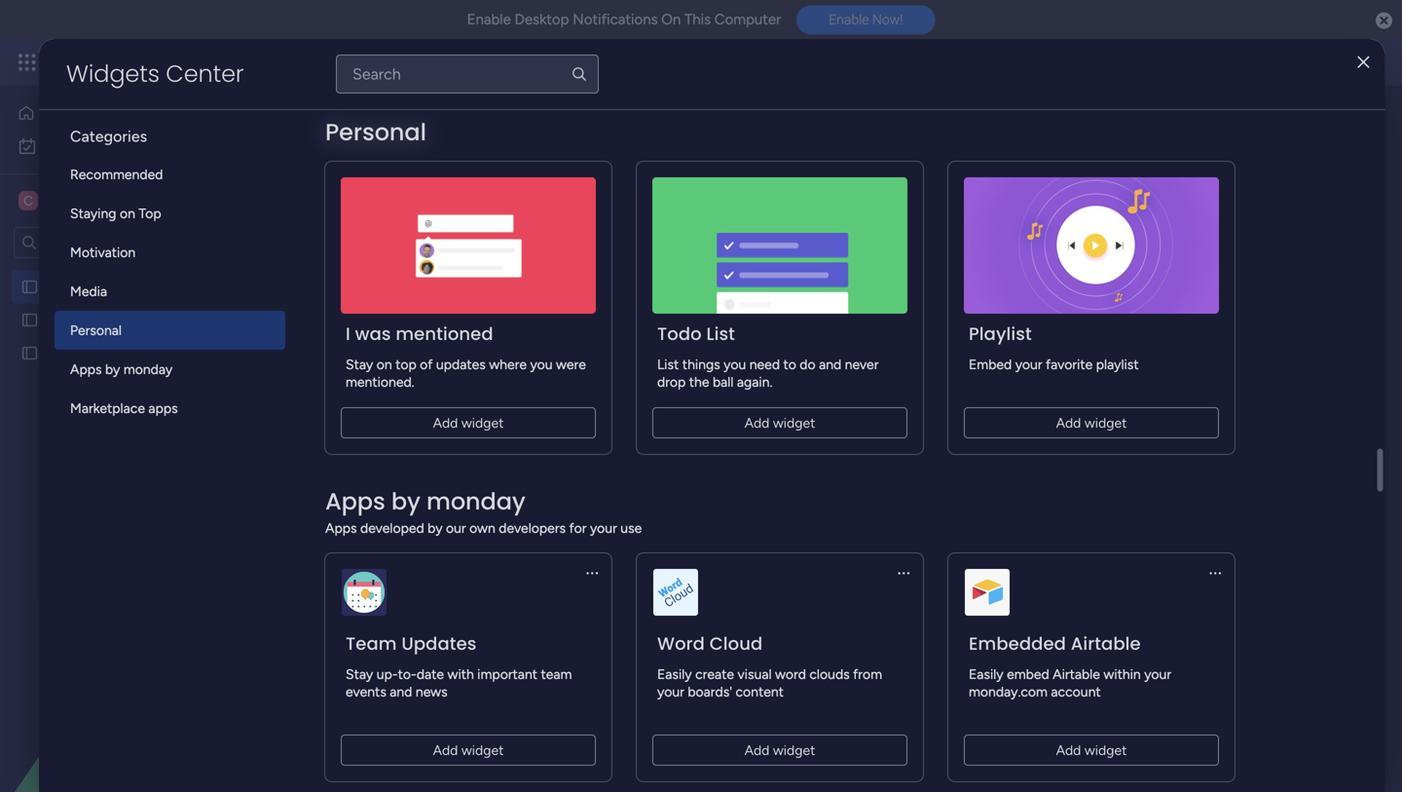 Task type: vqa. For each thing, say whether or not it's contained in the screenshot.
Https://Youtu.Be/9X6_Kyyrn_E
yes



Task type: describe. For each thing, give the bounding box(es) containing it.
here:
[[570, 148, 601, 164]]

and inside team updates stay up-to-date with important team events and news
[[390, 683, 413, 700]]

public board image for website homepage redesign
[[20, 344, 39, 362]]

events
[[346, 683, 387, 700]]

digital inside list box
[[46, 279, 85, 295]]

menu image
[[1208, 565, 1224, 581]]

2 horizontal spatial asset
[[401, 101, 484, 144]]

add widget button down updates
[[341, 407, 596, 438]]

developers
[[499, 520, 566, 536]]

public board image
[[20, 278, 39, 296]]

add widget down 10 on the top of the page
[[745, 415, 816, 431]]

marketplace
[[70, 400, 145, 416]]

widgets center
[[66, 57, 244, 90]]

recommended
[[70, 166, 163, 183]]

no
[[534, 661, 553, 678]]

v2 collapse down image
[[306, 356, 323, 368]]

creative for creative requests
[[46, 312, 97, 328]]

drop
[[658, 374, 686, 390]]

important
[[478, 666, 538, 682]]

monday.com
[[969, 683, 1048, 700]]

add down updates
[[433, 415, 458, 431]]

dialog containing widgets center
[[39, 39, 1386, 792]]

where
[[489, 356, 527, 373]]

more dots image
[[785, 729, 799, 743]]

you inside todo list list things you need to do and never drop the ball again.
[[724, 356, 747, 373]]

collaborative
[[542, 183, 623, 199]]

website
[[46, 345, 96, 361]]

requests
[[101, 312, 154, 328]]

add down news
[[433, 742, 458, 758]]

personal option
[[55, 311, 285, 350]]

add widget button down favorite
[[965, 407, 1220, 438]]

add down 'account'
[[1057, 742, 1082, 758]]

apps by monday option
[[55, 350, 285, 389]]

and inside todo list list things you need to do and never drop the ball again.
[[819, 356, 842, 373]]

stay inside team updates stay up-to-date with important team events and news
[[346, 666, 373, 682]]

personal for categories
[[325, 117, 427, 150]]

1 vertical spatial airtable
[[1053, 666, 1101, 682]]

i was mentioned stay on top of updates where you were mentioned.
[[346, 322, 586, 390]]

playlist
[[1097, 356, 1139, 373]]

center
[[166, 57, 244, 90]]

word cloud easily create visual word clouds from your boards' content
[[658, 631, 883, 700]]

enable now!
[[829, 11, 903, 28]]

table
[[358, 183, 390, 199]]

new
[[303, 235, 332, 251]]

personal inside option
[[70, 322, 122, 339]]

select product image
[[18, 53, 37, 72]]

1 vertical spatial list
[[658, 356, 679, 373]]

stay inside i was mentioned stay on top of updates where you were mentioned.
[[346, 356, 373, 373]]

to
[[784, 356, 797, 373]]

own
[[470, 520, 496, 536]]

my work option
[[12, 131, 237, 162]]

Battery field
[[593, 723, 668, 749]]

widget down playlist at top
[[1085, 415, 1128, 431]]

0 vertical spatial digital
[[296, 101, 393, 144]]

things
[[683, 356, 721, 373]]

3
[[657, 380, 663, 394]]

redesign
[[168, 345, 220, 361]]

https://youtu.be/9x6_kyyrn_e
[[604, 148, 791, 164]]

collaborative whiteboard button
[[528, 175, 698, 207]]

- for w7   12 - 18
[[404, 380, 409, 394]]

never
[[845, 356, 879, 373]]

my work link
[[12, 131, 237, 162]]

filter
[[755, 235, 786, 251]]

integrate button
[[1025, 170, 1213, 211]]

apps by monday
[[70, 361, 173, 378]]

mentioned.
[[346, 374, 415, 390]]

this
[[685, 11, 711, 28]]

- for w10   4 - 10
[[753, 380, 757, 394]]

playlist
[[969, 322, 1032, 346]]

see plans button
[[314, 48, 408, 77]]

widget down with at the left of the page
[[462, 742, 504, 758]]

add inside popup button
[[452, 234, 477, 251]]

weeks
[[683, 307, 723, 323]]

filter button
[[724, 227, 816, 258]]

menu image for cloud
[[896, 565, 912, 581]]

embedded airtable easily embed airtable within your monday.com account
[[969, 631, 1172, 700]]

enable for enable now!
[[829, 11, 869, 28]]

work for my
[[67, 138, 97, 154]]

add down favorite
[[1057, 415, 1082, 431]]

use
[[621, 520, 642, 536]]

templates
[[506, 148, 567, 164]]

main table button
[[295, 175, 405, 207]]

home
[[43, 105, 80, 121]]

categories
[[70, 127, 147, 146]]

embed
[[1007, 666, 1050, 682]]

no value
[[534, 661, 590, 678]]

value
[[556, 661, 590, 678]]

numbers
[[323, 723, 405, 748]]

account
[[1052, 683, 1102, 700]]

cloud
[[710, 631, 763, 656]]

menu image for updates
[[585, 565, 600, 581]]

again.
[[737, 374, 773, 390]]

monday for apps by monday apps developed by our own developers for your use
[[427, 485, 526, 518]]

widget down updates
[[462, 415, 504, 431]]

of inside i was mentioned stay on top of updates where you were mentioned.
[[420, 356, 433, 373]]

add widget down 'account'
[[1057, 742, 1128, 758]]

asset inside button
[[335, 235, 367, 251]]

content
[[736, 683, 784, 700]]

this
[[409, 148, 431, 164]]

now!
[[873, 11, 903, 28]]

do
[[800, 356, 816, 373]]

arrow down image
[[793, 231, 816, 255]]

media option
[[55, 272, 285, 311]]

recommended option
[[55, 155, 285, 194]]

of inside learn more about this package of templates here: https://youtu.be/9x6_kyyrn_e see more
[[489, 148, 502, 164]]

integrate
[[1058, 183, 1114, 199]]

your inside "embedded airtable easily embed airtable within your monday.com account"
[[1145, 666, 1172, 682]]

management inside list box
[[124, 279, 204, 295]]

developed
[[360, 520, 425, 536]]

1 horizontal spatial list
[[707, 322, 736, 346]]

desktop
[[515, 11, 569, 28]]

news
[[416, 683, 448, 700]]

within
[[1104, 666, 1142, 682]]

0 vertical spatial monday
[[87, 51, 154, 73]]

collaborative whiteboard
[[542, 183, 698, 199]]

motivation option
[[55, 233, 285, 272]]

were
[[556, 356, 586, 373]]

0 vertical spatial management
[[197, 51, 303, 73]]

updates
[[402, 631, 477, 656]]

Search in workspace field
[[41, 231, 163, 254]]

2 vertical spatial apps
[[325, 520, 357, 536]]

february
[[351, 347, 408, 363]]

12
[[391, 380, 402, 394]]

creative assets
[[45, 191, 154, 210]]

my work
[[45, 138, 97, 154]]

was
[[355, 322, 391, 346]]

add widget inside popup button
[[452, 234, 523, 251]]

boards'
[[688, 683, 733, 700]]

homepage
[[99, 345, 164, 361]]

create
[[696, 666, 735, 682]]

notifications
[[573, 11, 658, 28]]

lottie animation image
[[0, 595, 248, 792]]

apps for apps by monday
[[70, 361, 102, 378]]

1 vertical spatial (dam)
[[207, 279, 247, 295]]

workload
[[323, 303, 409, 327]]

ball
[[713, 374, 734, 390]]



Task type: locate. For each thing, give the bounding box(es) containing it.
public board image
[[20, 311, 39, 329], [20, 344, 39, 362]]

asset up package
[[401, 101, 484, 144]]

add widget down 'content' at right
[[745, 742, 816, 758]]

3 - from the left
[[753, 380, 757, 394]]

enable left desktop
[[467, 11, 511, 28]]

enable inside enable now! button
[[829, 11, 869, 28]]

widget
[[480, 234, 523, 251], [462, 415, 504, 431], [773, 415, 816, 431], [1085, 415, 1128, 431], [462, 742, 504, 758], [773, 742, 816, 758], [1085, 742, 1128, 758]]

creative requests
[[46, 312, 154, 328]]

(dam) up https://youtu.be/9x6_kyyrn_e
[[713, 101, 813, 144]]

monday for apps by monday
[[124, 361, 173, 378]]

public board image for creative requests
[[20, 311, 39, 329]]

1 stay from the top
[[346, 356, 373, 373]]

today
[[619, 307, 656, 323]]

2 you from the left
[[724, 356, 747, 373]]

you up ball on the right
[[724, 356, 747, 373]]

apps inside apps by monday option
[[70, 361, 102, 378]]

apps left developed
[[325, 520, 357, 536]]

by inside option
[[105, 361, 120, 378]]

your right for
[[590, 520, 617, 536]]

asset up creative requests
[[88, 279, 120, 295]]

1 vertical spatial public board image
[[20, 344, 39, 362]]

add
[[452, 234, 477, 251], [433, 415, 458, 431], [745, 415, 770, 431], [1057, 415, 1082, 431], [433, 742, 458, 758], [745, 742, 770, 758], [1057, 742, 1082, 758]]

1 menu image from the left
[[585, 565, 600, 581]]

1 horizontal spatial more dots image
[[785, 308, 799, 322]]

0 vertical spatial more dots image
[[785, 308, 799, 322]]

marketplace apps
[[70, 400, 178, 416]]

airtable up 'account'
[[1053, 666, 1101, 682]]

airtable up within
[[1071, 631, 1142, 656]]

updates
[[436, 356, 486, 373]]

1 vertical spatial on
[[377, 356, 392, 373]]

more dots image up to
[[785, 308, 799, 322]]

favorite
[[1046, 356, 1093, 373]]

public board image down public board image
[[20, 311, 39, 329]]

0 horizontal spatial list
[[658, 356, 679, 373]]

list up the drop
[[658, 356, 679, 373]]

website homepage redesign
[[46, 345, 220, 361]]

w7
[[373, 380, 389, 394]]

1 enable from the left
[[467, 11, 511, 28]]

lottie animation element
[[0, 595, 248, 792]]

todo
[[658, 322, 702, 346]]

of right top
[[420, 356, 433, 373]]

- left 10 on the top of the page
[[753, 380, 757, 394]]

Digital asset management (DAM) field
[[291, 101, 817, 144]]

2 vertical spatial management
[[124, 279, 204, 295]]

easily down word
[[658, 666, 692, 682]]

0 vertical spatial stay
[[346, 356, 373, 373]]

creative right workspace image
[[45, 191, 105, 210]]

widgets
[[66, 57, 160, 90]]

1 vertical spatial see
[[801, 147, 824, 163]]

0 horizontal spatial of
[[420, 356, 433, 373]]

1 vertical spatial by
[[391, 485, 421, 518]]

0 vertical spatial public board image
[[20, 311, 39, 329]]

0 horizontal spatial more dots image
[[511, 729, 524, 743]]

0 horizontal spatial menu image
[[585, 565, 600, 581]]

management
[[197, 51, 303, 73], [491, 101, 705, 144], [124, 279, 204, 295]]

learn
[[298, 148, 332, 164]]

add widget button
[[416, 227, 532, 258]]

list box
[[0, 266, 248, 633]]

2 vertical spatial asset
[[88, 279, 120, 295]]

1 vertical spatial management
[[491, 101, 705, 144]]

26
[[635, 380, 647, 394]]

by left our
[[428, 520, 443, 536]]

Chart field
[[868, 303, 928, 328]]

2 - from the left
[[650, 380, 654, 394]]

see left the more at the right of the page
[[801, 147, 824, 163]]

1 you from the left
[[530, 356, 553, 373]]

on left the top
[[120, 205, 135, 222]]

creative up the website
[[46, 312, 97, 328]]

2 easily from the left
[[969, 666, 1004, 682]]

1 horizontal spatial on
[[377, 356, 392, 373]]

2 enable from the left
[[829, 11, 869, 28]]

2 vertical spatial monday
[[427, 485, 526, 518]]

for
[[569, 520, 587, 536]]

apps up the marketplace
[[70, 361, 102, 378]]

stay up the "events"
[[346, 666, 373, 682]]

add widget button down 'content' at right
[[653, 735, 908, 766]]

4
[[557, 372, 564, 386], [744, 380, 750, 394]]

1 horizontal spatial work
[[157, 51, 192, 73]]

asset right new
[[335, 235, 367, 251]]

2024
[[411, 347, 444, 363]]

about
[[370, 148, 406, 164]]

1 vertical spatial of
[[420, 356, 433, 373]]

1 vertical spatial stay
[[346, 666, 373, 682]]

stay up mentioned.
[[346, 356, 373, 373]]

date
[[417, 666, 444, 682]]

your right the "embed"
[[1016, 356, 1043, 373]]

0 vertical spatial airtable
[[1071, 631, 1142, 656]]

apps
[[149, 400, 178, 416]]

None search field
[[336, 55, 599, 94]]

more
[[335, 148, 367, 164]]

media
[[70, 283, 107, 300]]

1 horizontal spatial (dam)
[[713, 101, 813, 144]]

monday up "apps" at the left bottom
[[124, 361, 173, 378]]

your inside 'apps by monday apps developed by our own developers for your use'
[[590, 520, 617, 536]]

widget inside add widget popup button
[[480, 234, 523, 251]]

easily for word cloud
[[658, 666, 692, 682]]

0 vertical spatial of
[[489, 148, 502, 164]]

w10   4 - 10
[[719, 380, 771, 394]]

0 horizontal spatial asset
[[88, 279, 120, 295]]

Search field
[[564, 229, 623, 256]]

1 horizontal spatial digital asset management (dam)
[[296, 101, 813, 144]]

1 vertical spatial digital asset management (dam)
[[46, 279, 247, 295]]

1 public board image from the top
[[20, 311, 39, 329]]

2 horizontal spatial -
[[753, 380, 757, 394]]

0 vertical spatial list
[[707, 322, 736, 346]]

easily inside "embedded airtable easily embed airtable within your monday.com account"
[[969, 666, 1004, 682]]

1 horizontal spatial of
[[489, 148, 502, 164]]

add down 10 on the top of the page
[[745, 415, 770, 431]]

1 horizontal spatial by
[[391, 485, 421, 518]]

more dots image down important
[[511, 729, 524, 743]]

(dam) down 'motivation' option
[[207, 279, 247, 295]]

2 horizontal spatial by
[[428, 520, 443, 536]]

dialog
[[39, 39, 1386, 792]]

widget down to
[[773, 415, 816, 431]]

dapulse close image
[[1377, 11, 1393, 31]]

enable for enable desktop notifications on this computer
[[467, 11, 511, 28]]

work right my
[[67, 138, 97, 154]]

c
[[23, 192, 33, 209]]

widget down 'content' at right
[[773, 742, 816, 758]]

categories list box
[[55, 110, 301, 428]]

list
[[707, 322, 736, 346], [658, 356, 679, 373]]

mentioned
[[396, 322, 494, 346]]

0 vertical spatial creative
[[45, 191, 105, 210]]

chart
[[873, 303, 924, 327]]

your inside playlist embed your favorite playlist
[[1016, 356, 1043, 373]]

search image
[[571, 65, 588, 83]]

list box containing digital asset management (dam)
[[0, 266, 248, 633]]

of right package
[[489, 148, 502, 164]]

marketplace apps option
[[55, 389, 285, 428]]

new asset button
[[295, 227, 375, 258]]

0 vertical spatial on
[[120, 205, 135, 222]]

0 horizontal spatial digital
[[46, 279, 85, 295]]

main table
[[325, 183, 390, 199]]

1 vertical spatial work
[[67, 138, 97, 154]]

plans
[[367, 54, 400, 71]]

on
[[120, 205, 135, 222], [377, 356, 392, 373]]

to-
[[398, 666, 417, 682]]

monday up own on the bottom of the page
[[427, 485, 526, 518]]

0 horizontal spatial -
[[404, 380, 409, 394]]

more
[[828, 147, 859, 163]]

creative inside workspace selection 'element'
[[45, 191, 105, 210]]

on inside i was mentioned stay on top of updates where you were mentioned.
[[377, 356, 392, 373]]

0 horizontal spatial enable
[[467, 11, 511, 28]]

todo list list things you need to do and never drop the ball again.
[[658, 322, 879, 390]]

4 right w10
[[744, 380, 750, 394]]

widget left search "field" in the left of the page
[[480, 234, 523, 251]]

2 menu image from the left
[[896, 565, 912, 581]]

1 vertical spatial monday
[[124, 361, 173, 378]]

top
[[139, 205, 161, 222]]

1 horizontal spatial enable
[[829, 11, 869, 28]]

1 horizontal spatial see
[[801, 147, 824, 163]]

public board image left the website
[[20, 344, 39, 362]]

Search for a column type search field
[[336, 55, 599, 94]]

monday inside option
[[124, 361, 173, 378]]

0 horizontal spatial easily
[[658, 666, 692, 682]]

digital up more
[[296, 101, 393, 144]]

add left more dots icon
[[745, 742, 770, 758]]

apps by monday apps developed by our own developers for your use
[[325, 485, 642, 536]]

- left 3
[[650, 380, 654, 394]]

digital asset management (dam)
[[296, 101, 813, 144], [46, 279, 247, 295]]

main
[[325, 183, 355, 199]]

1 vertical spatial and
[[390, 683, 413, 700]]

1 vertical spatial asset
[[335, 235, 367, 251]]

creative
[[45, 191, 105, 210], [46, 312, 97, 328]]

up-
[[377, 666, 398, 682]]

option
[[0, 269, 248, 273]]

by up developed
[[391, 485, 421, 518]]

1 horizontal spatial and
[[819, 356, 842, 373]]

add widget down updates
[[433, 415, 504, 431]]

easily up monday.com
[[969, 666, 1004, 682]]

0 horizontal spatial work
[[67, 138, 97, 154]]

see plans
[[341, 54, 400, 71]]

2 stay from the top
[[346, 666, 373, 682]]

your right within
[[1145, 666, 1172, 682]]

work up categories heading
[[157, 51, 192, 73]]

1 horizontal spatial digital
[[296, 101, 393, 144]]

- right 12
[[404, 380, 409, 394]]

easily inside word cloud easily create visual word clouds from your boards' content
[[658, 666, 692, 682]]

whiteboard
[[626, 183, 698, 199]]

your
[[1016, 356, 1043, 373], [590, 520, 617, 536], [1145, 666, 1172, 682], [658, 683, 685, 700]]

asset inside list box
[[88, 279, 120, 295]]

my
[[45, 138, 64, 154]]

add widget button down news
[[341, 735, 596, 766]]

by up the marketplace
[[105, 361, 120, 378]]

creative for creative assets
[[45, 191, 105, 210]]

digital asset management (dam) up templates
[[296, 101, 813, 144]]

personal for widgets center
[[325, 116, 427, 149]]

1 horizontal spatial -
[[650, 380, 654, 394]]

work for monday
[[157, 51, 192, 73]]

1 vertical spatial creative
[[46, 312, 97, 328]]

4 left 'w9'
[[557, 372, 564, 386]]

home option
[[12, 97, 237, 129]]

monday up home option
[[87, 51, 154, 73]]

0 vertical spatial work
[[157, 51, 192, 73]]

enable left the now!
[[829, 11, 869, 28]]

unassigned
[[370, 344, 442, 360]]

0 vertical spatial (dam)
[[713, 101, 813, 144]]

1 horizontal spatial asset
[[335, 235, 367, 251]]

more dots image
[[785, 308, 799, 322], [511, 729, 524, 743]]

1 vertical spatial digital
[[46, 279, 85, 295]]

menu image
[[585, 565, 600, 581], [896, 565, 912, 581]]

by
[[105, 361, 120, 378], [391, 485, 421, 518], [428, 520, 443, 536]]

dapulse x slim image
[[1358, 55, 1370, 69]]

0 vertical spatial and
[[819, 356, 842, 373]]

john smith image
[[1348, 47, 1380, 78]]

see
[[341, 54, 364, 71], [801, 147, 824, 163]]

motivation
[[70, 244, 136, 261]]

enable
[[467, 11, 511, 28], [829, 11, 869, 28]]

you right v2 v sign image
[[530, 356, 553, 373]]

Workload field
[[319, 303, 414, 328]]

monday inside 'apps by monday apps developed by our own developers for your use'
[[427, 485, 526, 518]]

0 horizontal spatial see
[[341, 54, 364, 71]]

add widget button down 10 on the top of the page
[[653, 407, 908, 438]]

team
[[541, 666, 572, 682]]

playlist embed your favorite playlist
[[969, 322, 1139, 373]]

10
[[760, 380, 771, 394]]

0 horizontal spatial 4
[[557, 372, 564, 386]]

easily for embedded airtable
[[969, 666, 1004, 682]]

work inside option
[[67, 138, 97, 154]]

digital asset management (dam) inside list box
[[46, 279, 247, 295]]

0 horizontal spatial on
[[120, 205, 135, 222]]

Numbers field
[[319, 723, 410, 749]]

staying on top option
[[55, 194, 285, 233]]

top
[[396, 356, 417, 373]]

1 vertical spatial more dots image
[[511, 729, 524, 743]]

v2 v sign image
[[505, 346, 521, 370]]

0 horizontal spatial digital asset management (dam)
[[46, 279, 247, 295]]

word
[[658, 631, 705, 656]]

1 easily from the left
[[658, 666, 692, 682]]

add widget button down 'account'
[[965, 735, 1220, 766]]

2 vertical spatial by
[[428, 520, 443, 536]]

enable now! button
[[797, 5, 936, 34]]

18
[[411, 380, 422, 394]]

personal
[[325, 116, 427, 149], [325, 117, 427, 150], [70, 322, 122, 339]]

see left plans
[[341, 54, 364, 71]]

asset
[[401, 101, 484, 144], [335, 235, 367, 251], [88, 279, 120, 295]]

0 vertical spatial asset
[[401, 101, 484, 144]]

your left boards'
[[658, 683, 685, 700]]

add down package
[[452, 234, 477, 251]]

on inside 'option'
[[120, 205, 135, 222]]

0 horizontal spatial you
[[530, 356, 553, 373]]

w7   12 - 18
[[373, 380, 422, 394]]

today button
[[610, 299, 664, 332]]

list up things
[[707, 322, 736, 346]]

0 horizontal spatial (dam)
[[207, 279, 247, 295]]

you inside i was mentioned stay on top of updates where you were mentioned.
[[530, 356, 553, 373]]

1 - from the left
[[404, 380, 409, 394]]

workspace image
[[19, 190, 38, 211]]

by for apps by monday apps developed by our own developers for your use
[[391, 485, 421, 518]]

assets
[[109, 191, 154, 210]]

by for apps by monday
[[105, 361, 120, 378]]

0 horizontal spatial and
[[390, 683, 413, 700]]

and down 'to-'
[[390, 683, 413, 700]]

w9
[[596, 380, 612, 394]]

and right the do
[[819, 356, 842, 373]]

embedded
[[969, 631, 1067, 656]]

visual
[[738, 666, 772, 682]]

v2 collapse up image
[[306, 369, 323, 382]]

apps up developed
[[325, 485, 386, 518]]

0 vertical spatial see
[[341, 54, 364, 71]]

1 horizontal spatial 4
[[744, 380, 750, 394]]

2 public board image from the top
[[20, 344, 39, 362]]

1 horizontal spatial menu image
[[896, 565, 912, 581]]

team
[[346, 631, 397, 656]]

digital asset management (dam) up requests
[[46, 279, 247, 295]]

see more link
[[799, 145, 861, 165]]

embed
[[969, 356, 1012, 373]]

add widget down favorite
[[1057, 415, 1128, 431]]

see inside learn more about this package of templates here: https://youtu.be/9x6_kyyrn_e see more
[[801, 147, 824, 163]]

0 vertical spatial by
[[105, 361, 120, 378]]

add widget down news
[[433, 742, 504, 758]]

see inside button
[[341, 54, 364, 71]]

digital right public board image
[[46, 279, 85, 295]]

learn more about this package of templates here: https://youtu.be/9x6_kyyrn_e see more
[[298, 147, 859, 164]]

on up mentioned.
[[377, 356, 392, 373]]

0 vertical spatial apps
[[70, 361, 102, 378]]

apps for apps by monday apps developed by our own developers for your use
[[325, 485, 386, 518]]

home link
[[12, 97, 237, 129]]

add widget down package
[[452, 234, 523, 251]]

0 vertical spatial digital asset management (dam)
[[296, 101, 813, 144]]

1 horizontal spatial easily
[[969, 666, 1004, 682]]

0 horizontal spatial by
[[105, 361, 120, 378]]

1 horizontal spatial you
[[724, 356, 747, 373]]

team updates stay up-to-date with important team events and news
[[346, 631, 572, 700]]

categories heading
[[55, 110, 285, 155]]

workspace selection element
[[19, 189, 157, 212]]

widget down 'account'
[[1085, 742, 1128, 758]]

package
[[435, 148, 486, 164]]

1 vertical spatial apps
[[325, 485, 386, 518]]

your inside word cloud easily create visual word clouds from your boards' content
[[658, 683, 685, 700]]



